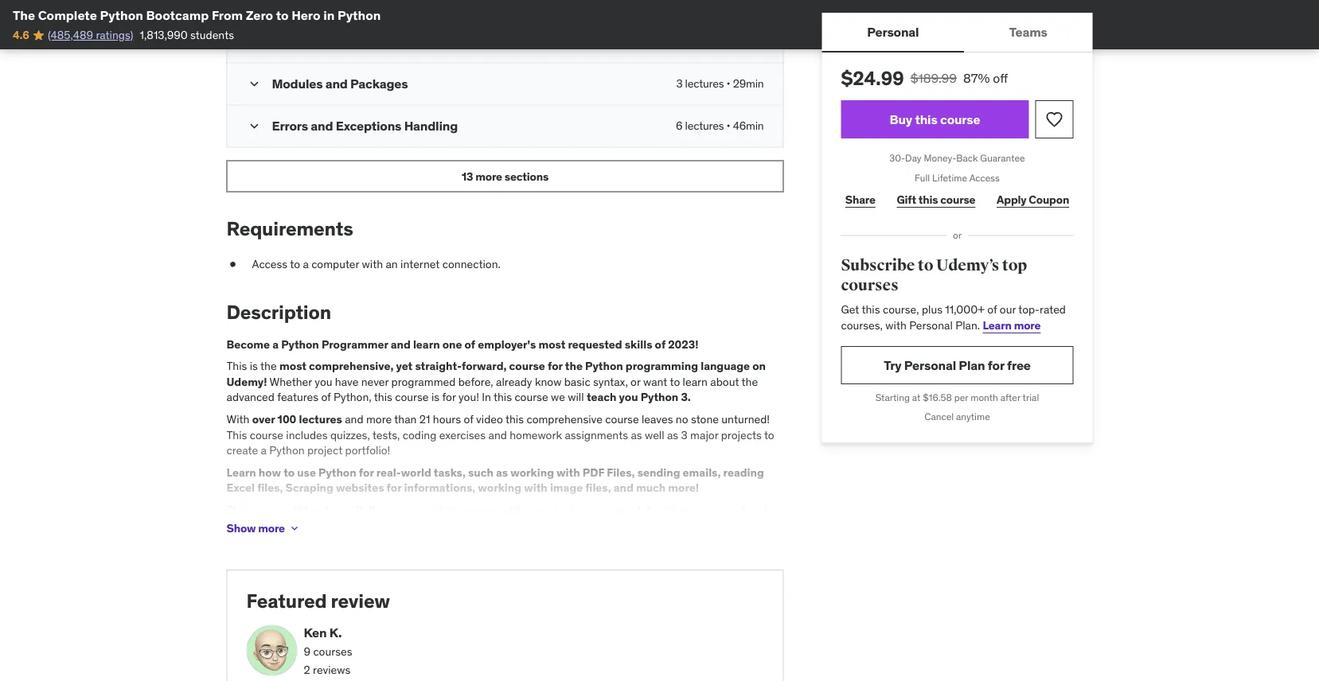 Task type: describe. For each thing, give the bounding box(es) containing it.
0 horizontal spatial is
[[250, 359, 258, 373]]

most comprehensive, yet straight-forward, course for the python programming language on udemy!
[[226, 359, 766, 389]]

websites
[[336, 481, 384, 495]]

11,000+
[[945, 303, 985, 317]]

1 horizontal spatial in
[[394, 503, 403, 517]]

1 files, from the left
[[257, 481, 283, 495]]

manner
[[472, 519, 510, 533]]

6 lectures • 46min
[[676, 119, 764, 133]]

this right in
[[493, 390, 512, 405]]

already
[[496, 375, 532, 389]]

skills
[[625, 337, 652, 351]]

you for python
[[619, 390, 638, 405]]

python down want
[[641, 390, 678, 405]]

try personal plan for free link
[[841, 346, 1073, 384]]

major
[[690, 428, 718, 442]]

plan
[[959, 357, 985, 373]]

with left an
[[362, 257, 383, 271]]

a right screencast
[[770, 503, 776, 517]]

learn for learn more
[[983, 318, 1012, 333]]

python inside the and more than 21 hours of video this comprehensive course leaves no stone unturned! this course includes quizzes, tests, coding exercises and homework assignments as well as 3 major projects to create a python project portfolio!
[[269, 443, 305, 458]]

python,
[[334, 390, 371, 405]]

small image for errors
[[246, 118, 262, 134]]

0 vertical spatial 3
[[676, 77, 683, 91]]

more for and
[[366, 412, 392, 427]]

informations,
[[404, 481, 475, 495]]

emails,
[[683, 465, 721, 480]]

course inside most comprehensive, yet straight-forward, course for the python programming language on udemy!
[[509, 359, 545, 373]]

about
[[710, 375, 739, 389]]

code
[[301, 519, 326, 533]]

leaves
[[642, 412, 673, 427]]

ken
[[304, 625, 327, 641]]

teach inside learn how to use python for real-world tasks, such as working with pdf files, sending emails, reading excel files, scraping websites for informations, working with image files, and much more! this course will teach you python in a practical manner, with every lecture comes a full coding screencast and a corresponding code notebook! learn in whatever manner is best for you!
[[305, 503, 333, 517]]

after
[[1000, 391, 1020, 404]]

for inside whether you have never programmed before, already know basic syntax, or want to learn about the advanced features of python, this course is for you! in this course we will
[[442, 390, 456, 405]]

assignments
[[565, 428, 628, 442]]

apply coupon button
[[992, 184, 1073, 216]]

whatever
[[424, 519, 470, 533]]

30-day money-back guarantee full lifetime access
[[889, 152, 1025, 184]]

and right screencast
[[749, 503, 767, 517]]

a right become
[[272, 337, 279, 351]]

whether you have never programmed before, already know basic syntax, or want to learn about the advanced features of python, this course is for you! in this course we will
[[226, 375, 758, 405]]

course down teach you python 3.
[[605, 412, 639, 427]]

this inside button
[[915, 111, 937, 127]]

this inside the and more than 21 hours of video this comprehensive course leaves no stone unturned! this course includes quizzes, tests, coding exercises and homework assignments as well as 3 major projects to create a python project portfolio!
[[505, 412, 524, 427]]

coupon
[[1029, 193, 1069, 207]]

plan.
[[955, 318, 980, 333]]

coding inside learn how to use python for real-world tasks, such as working with pdf files, sending emails, reading excel files, scraping websites for informations, working with image files, and much more! this course will teach you python in a practical manner, with every lecture comes a full coding screencast and a corresponding code notebook! learn in whatever manner is best for you!
[[655, 503, 689, 517]]

0 horizontal spatial access
[[252, 257, 287, 271]]

lecture
[[555, 503, 590, 517]]

homework
[[510, 428, 562, 442]]

sections
[[505, 169, 549, 183]]

$24.99 $189.99 87% off
[[841, 66, 1008, 90]]

learn inside whether you have never programmed before, already know basic syntax, or want to learn about the advanced features of python, this course is for you! in this course we will
[[683, 375, 708, 389]]

more for 13
[[475, 169, 502, 183]]

teams
[[1009, 23, 1047, 40]]

subscribe to udemy's top courses
[[841, 255, 1027, 295]]

hours
[[433, 412, 461, 427]]

coding inside the and more than 21 hours of video this comprehensive course leaves no stone unturned! this course includes quizzes, tests, coding exercises and homework assignments as well as 3 major projects to create a python project portfolio!
[[403, 428, 436, 442]]

a left 'full' in the bottom left of the page
[[628, 503, 634, 517]]

get this course, plus 11,000+ of our top-rated courses, with personal plan.
[[841, 303, 1066, 333]]

programming
[[626, 359, 698, 373]]

$24.99
[[841, 66, 904, 90]]

exceptions
[[336, 118, 401, 134]]

in
[[482, 390, 491, 405]]

starting at $16.58 per month after trial cancel anytime
[[875, 391, 1039, 423]]

python up "notebook!"
[[356, 503, 391, 517]]

ken k. 9 courses 2 reviews
[[304, 625, 352, 677]]

subscribe
[[841, 255, 915, 275]]

21
[[419, 412, 430, 427]]

learn for learn how to use python for real-world tasks, such as working with pdf files, sending emails, reading excel files, scraping websites for informations, working with image files, and much more! this course will teach you python in a practical manner, with every lecture comes a full coding screencast and a corresponding code notebook! learn in whatever manner is best for you!
[[226, 465, 256, 480]]

comprehensive
[[527, 412, 603, 427]]

project
[[307, 443, 342, 458]]

handling
[[404, 118, 458, 134]]

2 horizontal spatial in
[[413, 519, 422, 533]]

python right hero
[[337, 7, 381, 23]]

teams button
[[964, 13, 1093, 51]]

the
[[13, 7, 35, 23]]

2 files, from the left
[[585, 481, 611, 495]]

tab list containing personal
[[822, 13, 1093, 53]]

become
[[226, 337, 270, 351]]

anytime
[[956, 411, 990, 423]]

course inside learn how to use python for real-world tasks, such as working with pdf files, sending emails, reading excel files, scraping websites for informations, working with image files, and much more! this course will teach you python in a practical manner, with every lecture comes a full coding screencast and a corresponding code notebook! learn in whatever manner is best for you!
[[250, 503, 283, 517]]

this is the
[[226, 359, 279, 373]]

course down lifetime
[[940, 193, 975, 207]]

zero
[[246, 7, 273, 23]]

udemy!
[[226, 375, 267, 389]]

small image for modules
[[246, 76, 262, 92]]

image
[[550, 481, 583, 495]]

at
[[912, 391, 921, 404]]

you! inside learn how to use python for real-world tasks, such as working with pdf files, sending emails, reading excel files, scraping websites for informations, working with image files, and much more! this course will teach you python in a practical manner, with every lecture comes a full coding screencast and a corresponding code notebook! learn in whatever manner is best for you!
[[564, 519, 585, 533]]

python down 'description'
[[281, 337, 319, 351]]

with up image
[[557, 465, 580, 480]]

you! inside whether you have never programmed before, already know basic syntax, or want to learn about the advanced features of python, this course is for you! in this course we will
[[459, 390, 479, 405]]

46min
[[733, 119, 764, 133]]

30-
[[889, 152, 905, 164]]

with up every
[[524, 481, 548, 495]]

reviews
[[313, 663, 350, 677]]

for inside most comprehensive, yet straight-forward, course for the python programming language on udemy!
[[548, 359, 563, 373]]

1 small image from the top
[[246, 34, 262, 50]]

for down real-
[[387, 481, 402, 495]]

never
[[361, 375, 389, 389]]

this inside get this course, plus 11,000+ of our top-rated courses, with personal plan.
[[862, 303, 880, 317]]

lectures for modules and packages
[[685, 77, 724, 91]]

apply
[[997, 193, 1026, 207]]

most inside most comprehensive, yet straight-forward, course for the python programming language on udemy!
[[279, 359, 306, 373]]

you inside learn how to use python for real-world tasks, such as working with pdf files, sending emails, reading excel files, scraping websites for informations, working with image files, and much more! this course will teach you python in a practical manner, with every lecture comes a full coding screencast and a corresponding code notebook! learn in whatever manner is best for you!
[[335, 503, 353, 517]]

and more than 21 hours of video this comprehensive course leaves no stone unturned! this course includes quizzes, tests, coding exercises and homework assignments as well as 3 major projects to create a python project portfolio!
[[226, 412, 774, 458]]

learn more link
[[983, 318, 1041, 333]]

per
[[954, 391, 968, 404]]

87%
[[963, 70, 990, 86]]

will inside whether you have never programmed before, already know basic syntax, or want to learn about the advanced features of python, this course is for you! in this course we will
[[568, 390, 584, 405]]

this right gift
[[919, 193, 938, 207]]

how
[[259, 465, 281, 480]]

back
[[956, 152, 978, 164]]

13 more sections button
[[226, 161, 784, 192]]

to inside subscribe to udemy's top courses
[[918, 255, 933, 275]]

to inside whether you have never programmed before, already know basic syntax, or want to learn about the advanced features of python, this course is for you! in this course we will
[[670, 375, 680, 389]]

to inside the and more than 21 hours of video this comprehensive course leaves no stone unturned! this course includes quizzes, tests, coding exercises and homework assignments as well as 3 major projects to create a python project portfolio!
[[764, 428, 774, 442]]

before,
[[458, 375, 493, 389]]

show more
[[226, 521, 285, 535]]

lectures for errors and exceptions handling
[[685, 119, 724, 133]]

2 horizontal spatial as
[[667, 428, 678, 442]]

6
[[676, 119, 683, 133]]

with
[[226, 412, 250, 427]]

language
[[701, 359, 750, 373]]

and down video
[[488, 428, 507, 442]]

and up yet
[[391, 337, 411, 351]]

xsmall image
[[226, 257, 239, 272]]

1 horizontal spatial as
[[631, 428, 642, 442]]

best
[[523, 519, 545, 533]]

a inside the and more than 21 hours of video this comprehensive course leaves no stone unturned! this course includes quizzes, tests, coding exercises and homework assignments as well as 3 major projects to create a python project portfolio!
[[261, 443, 267, 458]]

share
[[845, 193, 875, 207]]

of right one at the left of page
[[465, 337, 475, 351]]

and right errors on the left of the page
[[311, 118, 333, 134]]

featured review
[[246, 589, 390, 613]]

courses inside subscribe to udemy's top courses
[[841, 276, 898, 295]]

python down project
[[318, 465, 356, 480]]

manner,
[[459, 503, 499, 517]]

9
[[304, 644, 310, 659]]

personal inside button
[[867, 23, 919, 40]]

cancel
[[924, 411, 954, 423]]

notebook!
[[329, 519, 379, 533]]



Task type: vqa. For each thing, say whether or not it's contained in the screenshot.
xsmall icon within BUSINESS 'link'
no



Task type: locate. For each thing, give the bounding box(es) containing it.
for left 'free'
[[988, 357, 1004, 373]]

to right zero
[[276, 7, 289, 23]]

files,
[[257, 481, 283, 495], [585, 481, 611, 495]]

is down programmed
[[431, 390, 439, 405]]

for up 'websites'
[[359, 465, 374, 480]]

working up image
[[510, 465, 554, 480]]

our
[[1000, 303, 1016, 317]]

2 vertical spatial personal
[[904, 357, 956, 373]]

the up udemy!
[[260, 359, 277, 373]]

every
[[526, 503, 553, 517]]

most up know
[[538, 337, 565, 351]]

small image down zero
[[246, 34, 262, 50]]

share button
[[841, 184, 880, 216]]

and down files,
[[614, 481, 634, 495]]

you up "notebook!"
[[335, 503, 353, 517]]

1 vertical spatial this
[[226, 428, 247, 442]]

k.
[[329, 625, 342, 641]]

3 small image from the top
[[246, 118, 262, 134]]

will down basic
[[568, 390, 584, 405]]

or
[[953, 229, 962, 242], [631, 375, 641, 389]]

in down "practical"
[[413, 519, 422, 533]]

1 vertical spatial learn
[[226, 465, 256, 480]]

gift this course link
[[892, 184, 980, 216]]

0 horizontal spatial as
[[496, 465, 508, 480]]

lifetime
[[932, 171, 967, 184]]

1 horizontal spatial is
[[431, 390, 439, 405]]

1 vertical spatial learn
[[683, 375, 708, 389]]

courses inside the ken k. 9 courses 2 reviews
[[313, 644, 352, 659]]

is inside learn how to use python for real-world tasks, such as working with pdf files, sending emails, reading excel files, scraping websites for informations, working with image files, and much more! this course will teach you python in a practical manner, with every lecture comes a full coding screencast and a corresponding code notebook! learn in whatever manner is best for you!
[[513, 519, 521, 533]]

an
[[386, 257, 398, 271]]

the inside most comprehensive, yet straight-forward, course for the python programming language on udemy!
[[565, 359, 583, 373]]

try
[[884, 357, 902, 373]]

of right skills
[[655, 337, 666, 351]]

1 vertical spatial small image
[[246, 76, 262, 92]]

1 vertical spatial in
[[394, 503, 403, 517]]

featured
[[246, 589, 327, 613]]

0 vertical spatial coding
[[403, 428, 436, 442]]

learn down our
[[983, 318, 1012, 333]]

most up whether
[[279, 359, 306, 373]]

2 horizontal spatial learn
[[983, 318, 1012, 333]]

(485,489
[[48, 28, 93, 42]]

you for have
[[315, 375, 332, 389]]

learn right "notebook!"
[[382, 519, 410, 533]]

this inside the and more than 21 hours of video this comprehensive course leaves no stone unturned! this course includes quizzes, tests, coding exercises and homework assignments as well as 3 major projects to create a python project portfolio!
[[226, 428, 247, 442]]

computer
[[311, 257, 359, 271]]

more inside the and more than 21 hours of video this comprehensive course leaves no stone unturned! this course includes quizzes, tests, coding exercises and homework assignments as well as 3 major projects to create a python project portfolio!
[[366, 412, 392, 427]]

0 vertical spatial or
[[953, 229, 962, 242]]

complete
[[38, 7, 97, 23]]

1 horizontal spatial learn
[[683, 375, 708, 389]]

$189.99
[[910, 70, 957, 86]]

1 vertical spatial is
[[431, 390, 439, 405]]

with down course,
[[885, 318, 907, 333]]

as right such
[[496, 465, 508, 480]]

day
[[905, 152, 922, 164]]

3 this from the top
[[226, 503, 247, 517]]

this up courses,
[[862, 303, 880, 317]]

gift this course
[[897, 193, 975, 207]]

from
[[212, 7, 243, 23]]

0 vertical spatial will
[[568, 390, 584, 405]]

more left xsmall image
[[258, 521, 285, 535]]

python up syntax,
[[585, 359, 623, 373]]

python up ratings)
[[100, 7, 143, 23]]

3 inside the and more than 21 hours of video this comprehensive course leaves no stone unturned! this course includes quizzes, tests, coding exercises and homework assignments as well as 3 major projects to create a python project portfolio!
[[681, 428, 688, 442]]

1 vertical spatial courses
[[313, 644, 352, 659]]

course up back
[[940, 111, 980, 127]]

0 vertical spatial teach
[[587, 390, 617, 405]]

of up exercises
[[464, 412, 473, 427]]

of left python,
[[321, 390, 331, 405]]

2 • from the top
[[726, 119, 730, 133]]

free
[[1007, 357, 1031, 373]]

personal inside get this course, plus 11,000+ of our top-rated courses, with personal plan.
[[909, 318, 953, 333]]

0 vertical spatial you
[[315, 375, 332, 389]]

files, down pdf at bottom
[[585, 481, 611, 495]]

python inside most comprehensive, yet straight-forward, course for the python programming language on udemy!
[[585, 359, 623, 373]]

this up the show
[[226, 503, 247, 517]]

this down the with
[[226, 428, 247, 442]]

2 horizontal spatial you
[[619, 390, 638, 405]]

1 vertical spatial access
[[252, 257, 287, 271]]

courses up reviews
[[313, 644, 352, 659]]

show
[[226, 521, 256, 535]]

of inside whether you have never programmed before, already know basic syntax, or want to learn about the advanced features of python, this course is for you! in this course we will
[[321, 390, 331, 405]]

most
[[538, 337, 565, 351], [279, 359, 306, 373]]

python down includes
[[269, 443, 305, 458]]

0 horizontal spatial or
[[631, 375, 641, 389]]

1 horizontal spatial files,
[[585, 481, 611, 495]]

of inside the and more than 21 hours of video this comprehensive course leaves no stone unturned! this course includes quizzes, tests, coding exercises and homework assignments as well as 3 major projects to create a python project portfolio!
[[464, 412, 473, 427]]

the inside whether you have never programmed before, already know basic syntax, or want to learn about the advanced features of python, this course is for you! in this course we will
[[742, 375, 758, 389]]

1 horizontal spatial you!
[[564, 519, 585, 533]]

world
[[401, 465, 431, 480]]

teach down syntax,
[[587, 390, 617, 405]]

• left 29min
[[726, 77, 730, 91]]

to left use
[[283, 465, 295, 480]]

full
[[915, 171, 930, 184]]

personal down plus
[[909, 318, 953, 333]]

plus
[[922, 303, 943, 317]]

tab list
[[822, 13, 1093, 53]]

1 horizontal spatial courses
[[841, 276, 898, 295]]

unturned!
[[721, 412, 770, 427]]

for up hours
[[442, 390, 456, 405]]

coding down "more!"
[[655, 503, 689, 517]]

2 vertical spatial lectures
[[299, 412, 342, 427]]

1 horizontal spatial coding
[[655, 503, 689, 517]]

course
[[940, 111, 980, 127], [940, 193, 975, 207], [509, 359, 545, 373], [395, 390, 429, 405], [515, 390, 548, 405], [605, 412, 639, 427], [250, 428, 283, 442], [250, 503, 283, 517]]

learn more
[[983, 318, 1041, 333]]

this down never
[[374, 390, 392, 405]]

0 vertical spatial access
[[969, 171, 1000, 184]]

2 vertical spatial small image
[[246, 118, 262, 134]]

to right want
[[670, 375, 680, 389]]

you! down lecture
[[564, 519, 585, 533]]

0 vertical spatial personal
[[867, 23, 919, 40]]

and up quizzes,
[[345, 412, 363, 427]]

as inside learn how to use python for real-world tasks, such as working with pdf files, sending emails, reading excel files, scraping websites for informations, working with image files, and much more! this course will teach you python in a practical manner, with every lecture comes a full coding screencast and a corresponding code notebook! learn in whatever manner is best for you!
[[496, 465, 508, 480]]

2 horizontal spatial the
[[742, 375, 758, 389]]

• left 46min
[[726, 119, 730, 133]]

or up teach you python 3.
[[631, 375, 641, 389]]

1 vertical spatial coding
[[655, 503, 689, 517]]

1 • from the top
[[726, 77, 730, 91]]

the up basic
[[565, 359, 583, 373]]

month
[[971, 391, 998, 404]]

1 vertical spatial teach
[[305, 503, 333, 517]]

0 horizontal spatial teach
[[305, 503, 333, 517]]

2 vertical spatial this
[[226, 503, 247, 517]]

1,813,990 students
[[140, 28, 234, 42]]

to left 'udemy's'
[[918, 255, 933, 275]]

is inside whether you have never programmed before, already know basic syntax, or want to learn about the advanced features of python, this course is for you! in this course we will
[[431, 390, 439, 405]]

a
[[303, 257, 309, 271], [272, 337, 279, 351], [261, 443, 267, 458], [405, 503, 411, 517], [628, 503, 634, 517], [770, 503, 776, 517]]

courses,
[[841, 318, 883, 333]]

2 horizontal spatial is
[[513, 519, 521, 533]]

or up 'udemy's'
[[953, 229, 962, 242]]

1 vertical spatial or
[[631, 375, 641, 389]]

try personal plan for free
[[884, 357, 1031, 373]]

3 up 6
[[676, 77, 683, 91]]

2 vertical spatial in
[[413, 519, 422, 533]]

personal up $16.58
[[904, 357, 956, 373]]

have
[[335, 375, 359, 389]]

0 horizontal spatial most
[[279, 359, 306, 373]]

small image left modules
[[246, 76, 262, 92]]

with
[[362, 257, 383, 271], [885, 318, 907, 333], [557, 465, 580, 480], [524, 481, 548, 495], [502, 503, 523, 517]]

course down programmed
[[395, 390, 429, 405]]

0 horizontal spatial the
[[260, 359, 277, 373]]

with inside get this course, plus 11,000+ of our top-rated courses, with personal plan.
[[885, 318, 907, 333]]

small image
[[246, 34, 262, 50], [246, 76, 262, 92], [246, 118, 262, 134]]

1 vertical spatial working
[[478, 481, 521, 495]]

0 vertical spatial you!
[[459, 390, 479, 405]]

corresponding
[[226, 519, 299, 533]]

0 vertical spatial learn
[[413, 337, 440, 351]]

0 vertical spatial courses
[[841, 276, 898, 295]]

quizzes,
[[330, 428, 370, 442]]

reading
[[723, 465, 764, 480]]

access down back
[[969, 171, 1000, 184]]

you left have
[[315, 375, 332, 389]]

requirements
[[226, 217, 353, 241]]

0 horizontal spatial courses
[[313, 644, 352, 659]]

in right hero
[[323, 7, 335, 23]]

small image left errors on the left of the page
[[246, 118, 262, 134]]

is left "best"
[[513, 519, 521, 533]]

2 vertical spatial you
[[335, 503, 353, 517]]

2 vertical spatial learn
[[382, 519, 410, 533]]

to down requirements
[[290, 257, 300, 271]]

course down over
[[250, 428, 283, 442]]

0 vertical spatial lectures
[[685, 77, 724, 91]]

with left every
[[502, 503, 523, 517]]

0 horizontal spatial in
[[323, 7, 335, 23]]

a left "practical"
[[405, 503, 411, 517]]

•
[[726, 77, 730, 91], [726, 119, 730, 133]]

lectures right 6
[[685, 119, 724, 133]]

real-
[[376, 465, 401, 480]]

more right 13
[[475, 169, 502, 183]]

video
[[476, 412, 503, 427]]

will up xsmall image
[[286, 503, 302, 517]]

0 vertical spatial small image
[[246, 34, 262, 50]]

2 vertical spatial is
[[513, 519, 521, 533]]

more for show
[[258, 521, 285, 535]]

access inside 30-day money-back guarantee full lifetime access
[[969, 171, 1000, 184]]

this inside learn how to use python for real-world tasks, such as working with pdf files, sending emails, reading excel files, scraping websites for informations, working with image files, and much more! this course will teach you python in a practical manner, with every lecture comes a full coding screencast and a corresponding code notebook! learn in whatever manner is best for you!
[[226, 503, 247, 517]]

0 vertical spatial is
[[250, 359, 258, 373]]

as right well
[[667, 428, 678, 442]]

1 horizontal spatial learn
[[382, 519, 410, 533]]

3 lectures • 29min
[[676, 77, 764, 91]]

files, down how
[[257, 481, 283, 495]]

1 vertical spatial you!
[[564, 519, 585, 533]]

0 horizontal spatial files,
[[257, 481, 283, 495]]

0 vertical spatial •
[[726, 77, 730, 91]]

learn up straight-
[[413, 337, 440, 351]]

know
[[535, 375, 562, 389]]

0 vertical spatial most
[[538, 337, 565, 351]]

0 vertical spatial learn
[[983, 318, 1012, 333]]

or inside whether you have never programmed before, already know basic syntax, or want to learn about the advanced features of python, this course is for you! in this course we will
[[631, 375, 641, 389]]

excel
[[226, 481, 255, 495]]

course inside button
[[940, 111, 980, 127]]

1 horizontal spatial or
[[953, 229, 962, 242]]

internet
[[400, 257, 440, 271]]

learn
[[413, 337, 440, 351], [683, 375, 708, 389]]

1 this from the top
[[226, 359, 247, 373]]

1 vertical spatial you
[[619, 390, 638, 405]]

2 this from the top
[[226, 428, 247, 442]]

of inside get this course, plus 11,000+ of our top-rated courses, with personal plan.
[[987, 303, 997, 317]]

you inside whether you have never programmed before, already know basic syntax, or want to learn about the advanced features of python, this course is for you! in this course we will
[[315, 375, 332, 389]]

0 horizontal spatial will
[[286, 503, 302, 517]]

0 horizontal spatial you
[[315, 375, 332, 389]]

learn up "excel"
[[226, 465, 256, 480]]

gift
[[897, 193, 916, 207]]

xsmall image
[[288, 522, 301, 535]]

straight-
[[415, 359, 462, 373]]

over
[[252, 412, 275, 427]]

1 vertical spatial will
[[286, 503, 302, 517]]

sending
[[637, 465, 680, 480]]

students
[[190, 28, 234, 42]]

1 horizontal spatial you
[[335, 503, 353, 517]]

and right modules
[[325, 75, 348, 92]]

1 horizontal spatial most
[[538, 337, 565, 351]]

much
[[636, 481, 666, 495]]

exercises
[[439, 428, 486, 442]]

forward,
[[462, 359, 507, 373]]

show more button
[[226, 513, 301, 544]]

this right video
[[505, 412, 524, 427]]

features
[[277, 390, 318, 405]]

1 vertical spatial •
[[726, 119, 730, 133]]

review
[[331, 589, 390, 613]]

you down syntax,
[[619, 390, 638, 405]]

includes
[[286, 428, 328, 442]]

1 vertical spatial lectures
[[685, 119, 724, 133]]

0 horizontal spatial you!
[[459, 390, 479, 405]]

than
[[394, 412, 417, 427]]

buy
[[890, 111, 912, 127]]

13 more sections
[[462, 169, 549, 183]]

ken k. image
[[246, 625, 297, 676]]

1 horizontal spatial will
[[568, 390, 584, 405]]

you! down before,
[[459, 390, 479, 405]]

• for errors and exceptions handling
[[726, 119, 730, 133]]

the down on
[[742, 375, 758, 389]]

this right buy
[[915, 111, 937, 127]]

1 horizontal spatial teach
[[587, 390, 617, 405]]

access right xsmall icon
[[252, 257, 287, 271]]

to
[[276, 7, 289, 23], [918, 255, 933, 275], [290, 257, 300, 271], [670, 375, 680, 389], [764, 428, 774, 442], [283, 465, 295, 480]]

1 horizontal spatial the
[[565, 359, 583, 373]]

pdf
[[583, 465, 604, 480]]

(485,489 ratings)
[[48, 28, 133, 42]]

1 vertical spatial personal
[[909, 318, 953, 333]]

personal up $24.99
[[867, 23, 919, 40]]

errors
[[272, 118, 308, 134]]

for right "best"
[[548, 519, 562, 533]]

0 horizontal spatial learn
[[226, 465, 256, 480]]

working down such
[[478, 481, 521, 495]]

3 down "no"
[[681, 428, 688, 442]]

• for modules and packages
[[726, 77, 730, 91]]

you
[[315, 375, 332, 389], [619, 390, 638, 405], [335, 503, 353, 517]]

to inside learn how to use python for real-world tasks, such as working with pdf files, sending emails, reading excel files, scraping websites for informations, working with image files, and much more! this course will teach you python in a practical manner, with every lecture comes a full coding screencast and a corresponding code notebook! learn in whatever manner is best for you!
[[283, 465, 295, 480]]

courses
[[841, 276, 898, 295], [313, 644, 352, 659]]

will inside learn how to use python for real-world tasks, such as working with pdf files, sending emails, reading excel files, scraping websites for informations, working with image files, and much more! this course will teach you python in a practical manner, with every lecture comes a full coding screencast and a corresponding code notebook! learn in whatever manner is best for you!
[[286, 503, 302, 517]]

requested
[[568, 337, 622, 351]]

1 vertical spatial most
[[279, 359, 306, 373]]

for up know
[[548, 359, 563, 373]]

course up corresponding at the bottom of the page
[[250, 503, 283, 517]]

0 vertical spatial in
[[323, 7, 335, 23]]

course down know
[[515, 390, 548, 405]]

the complete python bootcamp from zero to hero in python
[[13, 7, 381, 23]]

1 vertical spatial 3
[[681, 428, 688, 442]]

0 horizontal spatial learn
[[413, 337, 440, 351]]

more up tests, at bottom
[[366, 412, 392, 427]]

of left our
[[987, 303, 997, 317]]

0 vertical spatial this
[[226, 359, 247, 373]]

this up udemy!
[[226, 359, 247, 373]]

wishlist image
[[1045, 110, 1064, 129]]

0 vertical spatial working
[[510, 465, 554, 480]]

3.
[[681, 390, 691, 405]]

course up already at the left
[[509, 359, 545, 373]]

0 horizontal spatial coding
[[403, 428, 436, 442]]

more for learn
[[1014, 318, 1041, 333]]

2 small image from the top
[[246, 76, 262, 92]]

1 horizontal spatial access
[[969, 171, 1000, 184]]

off
[[993, 70, 1008, 86]]

you!
[[459, 390, 479, 405], [564, 519, 585, 533]]

a left computer
[[303, 257, 309, 271]]



